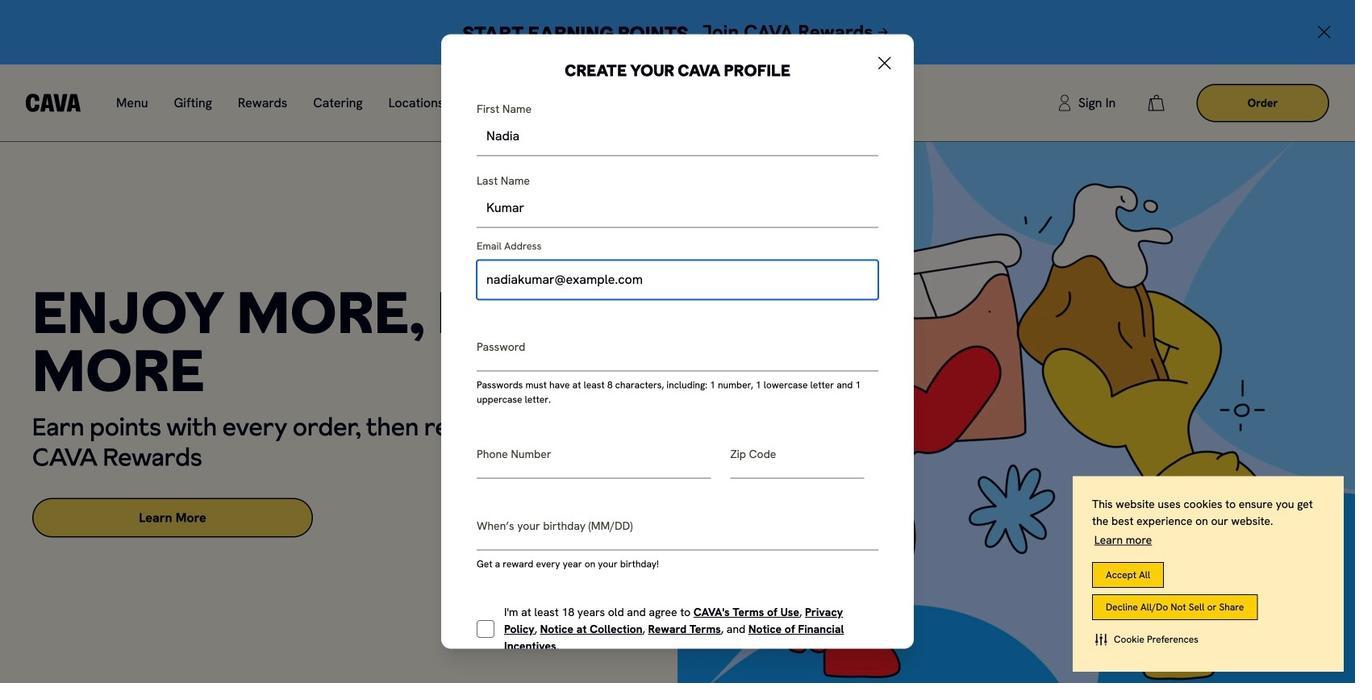 Task type: vqa. For each thing, say whether or not it's contained in the screenshot.
NEXT SLIDE icon
no



Task type: describe. For each thing, give the bounding box(es) containing it.
hero slider region
[[0, 142, 1355, 683]]

1   text field from the top
[[477, 116, 878, 156]]



Task type: locate. For each thing, give the bounding box(es) containing it.
2 vertical spatial   text field
[[477, 511, 878, 550]]

  text field
[[477, 116, 878, 156], [477, 188, 878, 228], [477, 511, 878, 550]]

cookieconsent dialog
[[1073, 476, 1344, 672]]

  email field
[[477, 260, 878, 300]]

  telephone field
[[477, 439, 711, 479]]

  password field
[[477, 332, 878, 371]]

1 vertical spatial   text field
[[477, 188, 878, 228]]

0 vertical spatial   text field
[[477, 116, 878, 156]]

shopping bag image
[[1148, 95, 1164, 111]]

None checkbox
[[477, 620, 494, 638]]

2   text field from the top
[[477, 188, 878, 228]]

3   text field from the top
[[477, 511, 878, 550]]

  text field
[[730, 439, 864, 479]]



